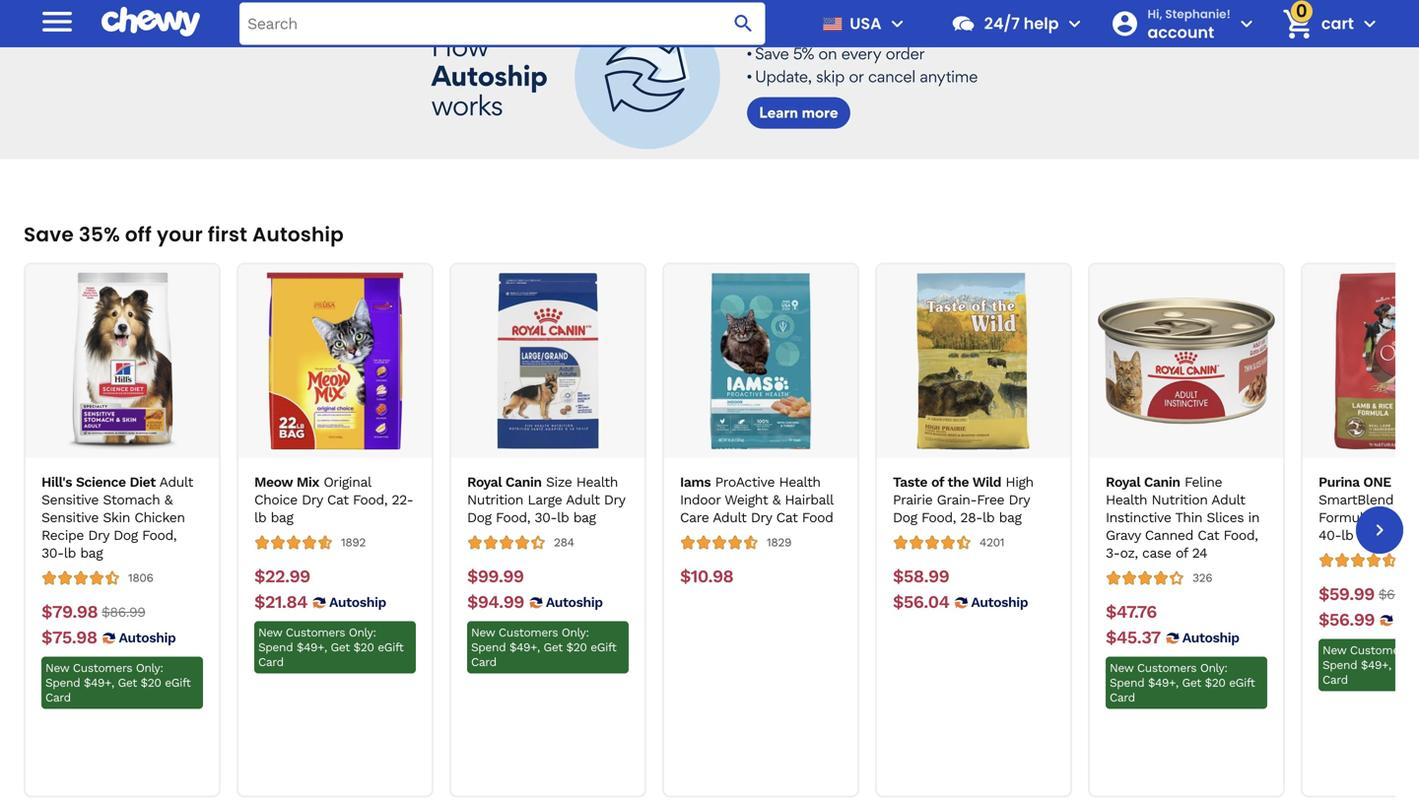 Task type: describe. For each thing, give the bounding box(es) containing it.
cat inside proactive health indoor weight & hairball care adult dry cat food
[[776, 510, 798, 526]]

cat inside original choice dry cat food, 22- lb bag
[[327, 492, 349, 508]]

food
[[802, 510, 834, 526]]

autoship for $47.76
[[1183, 630, 1240, 646]]

$47.76 text field
[[1106, 602, 1157, 624]]

bag inside adult sensitive stomach & sensitive skin chicken recipe dry dog food, 30-lb bag
[[80, 545, 103, 561]]

wild
[[973, 474, 1002, 490]]

the
[[948, 474, 969, 490]]

card for $21.84
[[258, 655, 284, 669]]

royal for $99.99
[[467, 474, 502, 490]]

$22.99
[[254, 566, 310, 587]]

prairie
[[893, 492, 933, 508]]

in
[[1249, 510, 1260, 526]]

customers for $75.98
[[73, 661, 132, 675]]

1829
[[767, 536, 792, 550]]

get for $75.98
[[118, 676, 137, 690]]

autoship for $22.99
[[329, 594, 386, 611]]

30- inside 'size health nutrition large adult dry dog food, 30-lb bag'
[[535, 510, 557, 526]]

$99.99
[[467, 566, 524, 587]]

$94.99
[[467, 592, 524, 613]]

royal canin feline health nutrition adult instinctive thin slices in gravy canned cat food, 3-oz, case of 2... image
[[1098, 272, 1276, 450]]

dog inside 'size health nutrition large adult dry dog food, 30-lb bag'
[[467, 510, 492, 526]]

learn more about autoship image
[[0, 0, 1420, 159]]

24/7
[[985, 12, 1020, 35]]

food, inside adult sensitive stomach & sensitive skin chicken recipe dry dog food, 30-lb bag
[[142, 527, 177, 544]]

nutrition for $47.76
[[1152, 492, 1208, 508]]

$45.37
[[1106, 628, 1161, 648]]

0 horizontal spatial menu image
[[37, 2, 77, 41]]

dog inside high prairie grain-free dry dog food, 28-lb bag
[[893, 510, 918, 526]]

& inside adult sensitive stomach & sensitive skin chicken recipe dry dog food, 30-lb bag
[[164, 492, 173, 508]]

chewy support image
[[951, 11, 977, 36]]

canin for $99.99
[[506, 474, 542, 490]]

new customers only: spend $49+, get $20 egift card for $21.84
[[258, 626, 404, 669]]

$79.98
[[41, 602, 98, 623]]

$20 for $21.84
[[354, 641, 374, 654]]

Search text field
[[240, 2, 766, 45]]

high prairie grain-free dry dog food, 28-lb bag
[[893, 474, 1034, 526]]

get for $45.37
[[1183, 676, 1202, 690]]

spend for $94.99
[[471, 641, 506, 654]]

24
[[1193, 545, 1208, 561]]

$10.98
[[680, 566, 734, 587]]

$58.99 text field
[[893, 566, 950, 588]]

hi,
[[1148, 6, 1163, 22]]

care
[[680, 510, 709, 526]]

bag inside original choice dry cat food, 22- lb bag
[[271, 510, 293, 526]]

get for $94.99
[[544, 641, 563, 654]]

egift for $75.98
[[165, 676, 191, 690]]

3-
[[1106, 545, 1120, 561]]

35%
[[79, 221, 120, 248]]

get for $21.84
[[331, 641, 350, 654]]

$21.84
[[254, 592, 308, 613]]

case
[[1143, 545, 1172, 561]]

royal canin size health nutrition large adult dry dog food, 30-lb bag image
[[459, 272, 637, 450]]

free
[[977, 492, 1005, 508]]

dry inside adult sensitive stomach & sensitive skin chicken recipe dry dog food, 30-lb bag
[[88, 527, 109, 544]]

nutrition for $99.99
[[467, 492, 524, 508]]

$56.04 text field
[[893, 592, 950, 614]]

spend for $21.84
[[258, 641, 293, 654]]

$62.88
[[1379, 587, 1420, 603]]

$47.76
[[1106, 602, 1157, 623]]

1892
[[341, 536, 366, 550]]

dry inside 'size health nutrition large adult dry dog food, 30-lb bag'
[[604, 492, 625, 508]]

royal for $47.76
[[1106, 474, 1141, 490]]

recipe
[[41, 527, 84, 544]]

$99.99 text field
[[467, 566, 524, 588]]

science
[[76, 474, 126, 490]]

adult sensitive stomach & sensitive skin chicken recipe dry dog food, 30-lb bag
[[41, 474, 193, 561]]

hi, stephanie! account
[[1148, 6, 1231, 43]]

new for $21.84
[[258, 626, 282, 640]]

health for $99.99
[[577, 474, 618, 490]]

iams proactive health indoor weight & hairball care adult dry cat food image
[[672, 272, 850, 450]]

weight
[[725, 492, 768, 508]]

$59.99 text field
[[1319, 584, 1375, 606]]

card for $45.37
[[1110, 691, 1136, 705]]

usa button
[[815, 0, 910, 47]]

only: for $94.99
[[562, 626, 589, 640]]

skin
[[103, 510, 130, 526]]

list containing $22.99
[[24, 262, 1420, 798]]

hill's science diet adult sensitive stomach & sensitive skin chicken recipe dry dog food, 30-lb bag image
[[34, 272, 211, 450]]

thin
[[1176, 510, 1203, 526]]

save 35% off your first autoship
[[24, 221, 344, 248]]

grain-
[[937, 492, 977, 508]]

lb inside original choice dry cat food, 22- lb bag
[[254, 510, 266, 526]]

new for $45.37
[[1110, 661, 1134, 675]]

canned
[[1145, 527, 1194, 544]]

account menu image
[[1235, 12, 1259, 35]]

24/7 help link
[[943, 0, 1059, 47]]

taste of the wild
[[893, 474, 1002, 490]]

size
[[546, 474, 572, 490]]

egift for $21.84
[[378, 641, 404, 654]]

purina
[[1319, 474, 1360, 490]]

1806
[[128, 571, 153, 585]]

large
[[528, 492, 562, 508]]

meow mix
[[254, 474, 319, 490]]

indoor
[[680, 492, 721, 508]]

cat inside 'feline health nutrition adult instinctive thin slices in gravy canned cat food, 3-oz, case of 24'
[[1198, 527, 1220, 544]]

$49+, for $75.98
[[84, 676, 114, 690]]

one
[[1364, 474, 1392, 490]]

only: for $75.98
[[136, 661, 163, 675]]

$75.98
[[41, 628, 97, 648]]

adult inside adult sensitive stomach & sensitive skin chicken recipe dry dog food, 30-lb bag
[[159, 474, 193, 490]]

royal canin for $47.76
[[1106, 474, 1181, 490]]



Task type: locate. For each thing, give the bounding box(es) containing it.
$49+, for $21.84
[[297, 641, 327, 654]]

card down $94.99 text field
[[471, 655, 497, 669]]

only: for $21.84
[[349, 626, 376, 640]]

adult down size
[[566, 492, 600, 508]]

new customers only: spend $49+, get $20 egift card for $45.37
[[1110, 661, 1255, 705]]

adult inside 'feline health nutrition adult instinctive thin slices in gravy canned cat food, 3-oz, case of 24'
[[1212, 492, 1246, 508]]

adult down the weight on the right of page
[[713, 510, 747, 526]]

2 horizontal spatial dog
[[893, 510, 918, 526]]

spend for $75.98
[[45, 676, 80, 690]]

card for $94.99
[[471, 655, 497, 669]]

2 & from the left
[[773, 492, 781, 508]]

purina one natural smartblend lamb & rice formula dry dog food, 40-lb bag image
[[1311, 272, 1420, 450]]

dog up $99.99
[[467, 510, 492, 526]]

submit search image
[[732, 12, 756, 35]]

food, inside high prairie grain-free dry dog food, 28-lb bag
[[922, 510, 956, 526]]

bag down recipe on the bottom of page
[[80, 545, 103, 561]]

326
[[1193, 571, 1213, 585]]

new
[[258, 626, 282, 640], [471, 626, 495, 640], [45, 661, 69, 675], [1110, 661, 1134, 675]]

menu image left chewy home image in the top of the page
[[37, 2, 77, 41]]

only: down 326
[[1201, 661, 1228, 675]]

1 horizontal spatial royal
[[1106, 474, 1141, 490]]

health
[[577, 474, 618, 490], [779, 474, 821, 490], [1106, 492, 1148, 508]]

30- down recipe on the bottom of page
[[41, 545, 64, 561]]

$79.98 text field
[[41, 602, 98, 624]]

high
[[1006, 474, 1034, 490]]

new customers only: spend $49+, get $20 egift card down $75.98 text box
[[45, 661, 191, 705]]

$79.98 $86.99
[[41, 602, 145, 623]]

0 vertical spatial of
[[932, 474, 944, 490]]

1 vertical spatial sensitive
[[41, 510, 99, 526]]

lb down choice
[[254, 510, 266, 526]]

customers
[[286, 626, 345, 640], [499, 626, 558, 640], [73, 661, 132, 675], [1138, 661, 1197, 675]]

bag down the free
[[999, 510, 1022, 526]]

new down $75.98 text box
[[45, 661, 69, 675]]

chewy home image
[[102, 0, 200, 44]]

0 horizontal spatial &
[[164, 492, 173, 508]]

new customers only: spend $49+, get $20 egift card down $45.37 text field on the right of the page
[[1110, 661, 1255, 705]]

only: down $86.99 text box
[[136, 661, 163, 675]]

health inside 'size health nutrition large adult dry dog food, 30-lb bag'
[[577, 474, 618, 490]]

royal
[[467, 474, 502, 490], [1106, 474, 1141, 490]]

stomach
[[103, 492, 160, 508]]

health up hairball
[[779, 474, 821, 490]]

card
[[258, 655, 284, 669], [471, 655, 497, 669], [45, 691, 71, 705], [1110, 691, 1136, 705]]

1 vertical spatial cat
[[776, 510, 798, 526]]

customers down $75.98 text box
[[73, 661, 132, 675]]

health inside proactive health indoor weight & hairball care adult dry cat food
[[779, 474, 821, 490]]

$59.99
[[1319, 584, 1375, 605]]

health up instinctive
[[1106, 492, 1148, 508]]

adult inside proactive health indoor weight & hairball care adult dry cat food
[[713, 510, 747, 526]]

0 horizontal spatial nutrition
[[467, 492, 524, 508]]

$62.88 text field
[[1379, 584, 1420, 606]]

customers down $45.37 text field on the right of the page
[[1138, 661, 1197, 675]]

dry down the weight on the right of page
[[751, 510, 772, 526]]

autoship down 4201
[[971, 594, 1028, 611]]

$45.37 text field
[[1106, 628, 1161, 649]]

$49+, for $94.99
[[510, 641, 540, 654]]

spend for $45.37
[[1110, 676, 1145, 690]]

dog down skin at the left
[[113, 527, 138, 544]]

1 horizontal spatial &
[[773, 492, 781, 508]]

bag up 284
[[573, 510, 596, 526]]

instinctive
[[1106, 510, 1172, 526]]

hill's
[[41, 474, 72, 490]]

stephanie!
[[1166, 6, 1231, 22]]

2 canin from the left
[[1145, 474, 1181, 490]]

card for $75.98
[[45, 691, 71, 705]]

dry inside high prairie grain-free dry dog food, 28-lb bag
[[1009, 492, 1030, 508]]

lb down the free
[[983, 510, 995, 526]]

bag inside 'size health nutrition large adult dry dog food, 30-lb bag'
[[573, 510, 596, 526]]

get
[[331, 641, 350, 654], [544, 641, 563, 654], [118, 676, 137, 690], [1183, 676, 1202, 690]]

28-
[[961, 510, 983, 526]]

& up chicken
[[164, 492, 173, 508]]

customers for $94.99
[[499, 626, 558, 640]]

$56.04
[[893, 592, 950, 613]]

food,
[[353, 492, 387, 508], [496, 510, 530, 526], [922, 510, 956, 526], [142, 527, 177, 544], [1224, 527, 1258, 544]]

royal canin up instinctive
[[1106, 474, 1181, 490]]

mix
[[297, 474, 319, 490]]

adult up slices
[[1212, 492, 1246, 508]]

royal canin
[[467, 474, 542, 490], [1106, 474, 1181, 490]]

$10.98 text field
[[680, 566, 734, 588]]

feline health nutrition adult instinctive thin slices in gravy canned cat food, 3-oz, case of 24
[[1106, 474, 1260, 561]]

iams
[[680, 474, 711, 490]]

your
[[157, 221, 203, 248]]

spend down $45.37 text field on the right of the page
[[1110, 676, 1145, 690]]

of left 24
[[1176, 545, 1188, 561]]

royal up instinctive
[[1106, 474, 1141, 490]]

canin
[[506, 474, 542, 490], [1145, 474, 1181, 490]]

$49+, down $94.99 text field
[[510, 641, 540, 654]]

cat down original
[[327, 492, 349, 508]]

card down $75.98 text box
[[45, 691, 71, 705]]

$22.99 text field
[[254, 566, 310, 588]]

1 horizontal spatial royal canin
[[1106, 474, 1181, 490]]

$56.99
[[1319, 610, 1375, 630]]

0 vertical spatial cat
[[327, 492, 349, 508]]

adult right 'diet'
[[159, 474, 193, 490]]

proactive
[[715, 474, 775, 490]]

dog
[[467, 510, 492, 526], [893, 510, 918, 526], [113, 527, 138, 544]]

cart link
[[1275, 0, 1355, 47]]

0 horizontal spatial health
[[577, 474, 618, 490]]

sensitive
[[41, 492, 99, 508], [41, 510, 99, 526]]

of left the
[[932, 474, 944, 490]]

0 horizontal spatial dog
[[113, 527, 138, 544]]

new down $94.99 text field
[[471, 626, 495, 640]]

diet
[[130, 474, 156, 490]]

cart menu image
[[1359, 12, 1382, 35]]

hairball
[[785, 492, 833, 508]]

0 horizontal spatial royal canin
[[467, 474, 542, 490]]

284
[[554, 536, 574, 550]]

$20 for $75.98
[[141, 676, 161, 690]]

food, down grain-
[[922, 510, 956, 526]]

new customers only: spend $49+, get $20 egift card for $75.98
[[45, 661, 191, 705]]

royal canin for $99.99
[[467, 474, 542, 490]]

0 horizontal spatial of
[[932, 474, 944, 490]]

cat up 1829
[[776, 510, 798, 526]]

canin up large
[[506, 474, 542, 490]]

new down $21.84 text field
[[258, 626, 282, 640]]

spend down $75.98 text box
[[45, 676, 80, 690]]

list
[[24, 262, 1420, 798]]

1 horizontal spatial menu image
[[886, 12, 910, 35]]

2 vertical spatial cat
[[1198, 527, 1220, 544]]

4201
[[980, 536, 1005, 550]]

egift
[[378, 641, 404, 654], [591, 641, 617, 654], [165, 676, 191, 690], [1230, 676, 1255, 690]]

$56.99 text field
[[1319, 610, 1375, 631]]

food, inside 'feline health nutrition adult instinctive thin slices in gravy canned cat food, 3-oz, case of 24'
[[1224, 527, 1258, 544]]

0 horizontal spatial canin
[[506, 474, 542, 490]]

menu image
[[37, 2, 77, 41], [886, 12, 910, 35]]

autoship
[[252, 221, 344, 248], [329, 594, 386, 611], [546, 594, 603, 611], [971, 594, 1028, 611], [119, 630, 176, 646], [1183, 630, 1240, 646]]

food, down large
[[496, 510, 530, 526]]

2 royal canin from the left
[[1106, 474, 1181, 490]]

canin left feline
[[1145, 474, 1181, 490]]

2 horizontal spatial health
[[1106, 492, 1148, 508]]

health right size
[[577, 474, 618, 490]]

nutrition inside 'size health nutrition large adult dry dog food, 30-lb bag'
[[467, 492, 524, 508]]

first
[[208, 221, 248, 248]]

1 horizontal spatial canin
[[1145, 474, 1181, 490]]

purina one
[[1319, 474, 1392, 490]]

proactive health indoor weight & hairball care adult dry cat food
[[680, 474, 834, 526]]

food, down chicken
[[142, 527, 177, 544]]

1 horizontal spatial cat
[[776, 510, 798, 526]]

dry down high on the right bottom of page
[[1009, 492, 1030, 508]]

nutrition inside 'feline health nutrition adult instinctive thin slices in gravy canned cat food, 3-oz, case of 24'
[[1152, 492, 1208, 508]]

autoship down $86.99 text box
[[119, 630, 176, 646]]

off
[[125, 221, 152, 248]]

original choice dry cat food, 22- lb bag
[[254, 474, 413, 526]]

30- inside adult sensitive stomach & sensitive skin chicken recipe dry dog food, 30-lb bag
[[41, 545, 64, 561]]

$86.99 text field
[[102, 602, 145, 624]]

items image
[[1281, 7, 1316, 41]]

new down $45.37 text field on the right of the page
[[1110, 661, 1134, 675]]

cart
[[1322, 12, 1355, 35]]

dog down prairie
[[893, 510, 918, 526]]

original
[[324, 474, 371, 490]]

autoship down 1892
[[329, 594, 386, 611]]

22-
[[392, 492, 413, 508]]

30-
[[535, 510, 557, 526], [41, 545, 64, 561]]

0 horizontal spatial royal
[[467, 474, 502, 490]]

lb down recipe on the bottom of page
[[64, 545, 76, 561]]

food, down the in
[[1224, 527, 1258, 544]]

natu
[[1319, 474, 1420, 544]]

2 horizontal spatial cat
[[1198, 527, 1220, 544]]

food, inside original choice dry cat food, 22- lb bag
[[353, 492, 387, 508]]

24/7 help
[[985, 12, 1059, 35]]

usa
[[850, 12, 882, 35]]

gravy
[[1106, 527, 1141, 544]]

taste of the wild high prairie grain-free dry dog food, 28-lb bag image
[[885, 272, 1063, 450]]

lb inside adult sensitive stomach & sensitive skin chicken recipe dry dog food, 30-lb bag
[[64, 545, 76, 561]]

autoship for $99.99
[[546, 594, 603, 611]]

1 nutrition from the left
[[467, 492, 524, 508]]

1 royal from the left
[[467, 474, 502, 490]]

customers down $21.84 text field
[[286, 626, 345, 640]]

lb inside high prairie grain-free dry dog food, 28-lb bag
[[983, 510, 995, 526]]

bag down choice
[[271, 510, 293, 526]]

adult
[[159, 474, 193, 490], [566, 492, 600, 508], [1212, 492, 1246, 508], [713, 510, 747, 526]]

30- down large
[[535, 510, 557, 526]]

help
[[1024, 12, 1059, 35]]

& inside proactive health indoor weight & hairball care adult dry cat food
[[773, 492, 781, 508]]

2 royal from the left
[[1106, 474, 1141, 490]]

new customers only: spend $49+, get $20 egift card down $94.99 text field
[[471, 626, 617, 669]]

meow
[[254, 474, 293, 490]]

0 horizontal spatial cat
[[327, 492, 349, 508]]

1 canin from the left
[[506, 474, 542, 490]]

choice
[[254, 492, 298, 508]]

new for $94.99
[[471, 626, 495, 640]]

$94.99 text field
[[467, 592, 524, 614]]

sensitive down hill's in the left of the page
[[41, 492, 99, 508]]

$20 for $45.37
[[1205, 676, 1226, 690]]

card down $21.84 text field
[[258, 655, 284, 669]]

autoship down 284
[[546, 594, 603, 611]]

$49+, down $21.84 text field
[[297, 641, 327, 654]]

1 horizontal spatial nutrition
[[1152, 492, 1208, 508]]

$21.84 text field
[[254, 592, 308, 614]]

customers for $21.84
[[286, 626, 345, 640]]

bag
[[271, 510, 293, 526], [573, 510, 596, 526], [999, 510, 1022, 526], [80, 545, 103, 561]]

food, inside 'size health nutrition large adult dry dog food, 30-lb bag'
[[496, 510, 530, 526]]

$75.98 text field
[[41, 628, 97, 649]]

oz,
[[1120, 545, 1138, 561]]

adult inside 'size health nutrition large adult dry dog food, 30-lb bag'
[[566, 492, 600, 508]]

1 horizontal spatial of
[[1176, 545, 1188, 561]]

size health nutrition large adult dry dog food, 30-lb bag
[[467, 474, 625, 526]]

spend down $21.84 text field
[[258, 641, 293, 654]]

dry right large
[[604, 492, 625, 508]]

canin for $47.76
[[1145, 474, 1181, 490]]

sensitive up recipe on the bottom of page
[[41, 510, 99, 526]]

2 sensitive from the top
[[41, 510, 99, 526]]

dry inside proactive health indoor weight & hairball care adult dry cat food
[[751, 510, 772, 526]]

new customers only: spend $49+, get $20 egift card for $94.99
[[471, 626, 617, 669]]

$58.99
[[893, 566, 950, 587]]

new customers only: spend $49+, get $20 egift card down $21.84 text field
[[258, 626, 404, 669]]

cat up 24
[[1198, 527, 1220, 544]]

$49+,
[[297, 641, 327, 654], [510, 641, 540, 654], [84, 676, 114, 690], [1149, 676, 1179, 690]]

$59.99 $62.88
[[1319, 584, 1420, 605]]

dog inside adult sensitive stomach & sensitive skin chicken recipe dry dog food, 30-lb bag
[[113, 527, 138, 544]]

card down $45.37 text field on the right of the page
[[1110, 691, 1136, 705]]

cat
[[327, 492, 349, 508], [776, 510, 798, 526], [1198, 527, 1220, 544]]

lb inside 'size health nutrition large adult dry dog food, 30-lb bag'
[[557, 510, 569, 526]]

account
[[1148, 21, 1215, 43]]

only: for $45.37
[[1201, 661, 1228, 675]]

customers for $45.37
[[1138, 661, 1197, 675]]

$86.99
[[102, 604, 145, 621]]

royal canin up large
[[467, 474, 542, 490]]

autoship for $58.99
[[971, 594, 1028, 611]]

hill's science diet
[[41, 474, 156, 490]]

lb up 284
[[557, 510, 569, 526]]

meow mix original choice dry cat food, 22-lb bag image
[[246, 272, 424, 450]]

only: down 284
[[562, 626, 589, 640]]

1 sensitive from the top
[[41, 492, 99, 508]]

& right the weight on the right of page
[[773, 492, 781, 508]]

royal left size
[[467, 474, 502, 490]]

help menu image
[[1063, 12, 1087, 35]]

0 horizontal spatial 30-
[[41, 545, 64, 561]]

dry down mix at left bottom
[[302, 492, 323, 508]]

food, down original
[[353, 492, 387, 508]]

new for $75.98
[[45, 661, 69, 675]]

$49+, down $75.98 text box
[[84, 676, 114, 690]]

taste
[[893, 474, 928, 490]]

1 horizontal spatial dog
[[467, 510, 492, 526]]

1 vertical spatial 30-
[[41, 545, 64, 561]]

only: down 1892
[[349, 626, 376, 640]]

0 vertical spatial 30-
[[535, 510, 557, 526]]

1 horizontal spatial 30-
[[535, 510, 557, 526]]

2 nutrition from the left
[[1152, 492, 1208, 508]]

nutrition left large
[[467, 492, 524, 508]]

autoship right the first
[[252, 221, 344, 248]]

health for $47.76
[[1106, 492, 1148, 508]]

spend down $94.99 text field
[[471, 641, 506, 654]]

of inside 'feline health nutrition adult instinctive thin slices in gravy canned cat food, 3-oz, case of 24'
[[1176, 545, 1188, 561]]

1 vertical spatial of
[[1176, 545, 1188, 561]]

chicken
[[134, 510, 185, 526]]

0 vertical spatial sensitive
[[41, 492, 99, 508]]

bag inside high prairie grain-free dry dog food, 28-lb bag
[[999, 510, 1022, 526]]

egift for $45.37
[[1230, 676, 1255, 690]]

1 horizontal spatial health
[[779, 474, 821, 490]]

feline
[[1185, 474, 1223, 490]]

dry down skin at the left
[[88, 527, 109, 544]]

slices
[[1207, 510, 1244, 526]]

1 royal canin from the left
[[467, 474, 542, 490]]

$49+, down $45.37 text field on the right of the page
[[1149, 676, 1179, 690]]

1 & from the left
[[164, 492, 173, 508]]

nutrition up "thin"
[[1152, 492, 1208, 508]]

egift for $94.99
[[591, 641, 617, 654]]

dry inside original choice dry cat food, 22- lb bag
[[302, 492, 323, 508]]

Product search field
[[240, 2, 766, 45]]

$20 for $94.99
[[567, 641, 587, 654]]

nutrition
[[467, 492, 524, 508], [1152, 492, 1208, 508]]

autoship down 326
[[1183, 630, 1240, 646]]

save
[[24, 221, 74, 248]]

health inside 'feline health nutrition adult instinctive thin slices in gravy canned cat food, 3-oz, case of 24'
[[1106, 492, 1148, 508]]

menu image inside usa popup button
[[886, 12, 910, 35]]

spend
[[258, 641, 293, 654], [471, 641, 506, 654], [45, 676, 80, 690], [1110, 676, 1145, 690]]

menu image right usa
[[886, 12, 910, 35]]

customers down $94.99 text field
[[499, 626, 558, 640]]

$49+, for $45.37
[[1149, 676, 1179, 690]]



Task type: vqa. For each thing, say whether or not it's contained in the screenshot.
list box inside 'Site' banner
no



